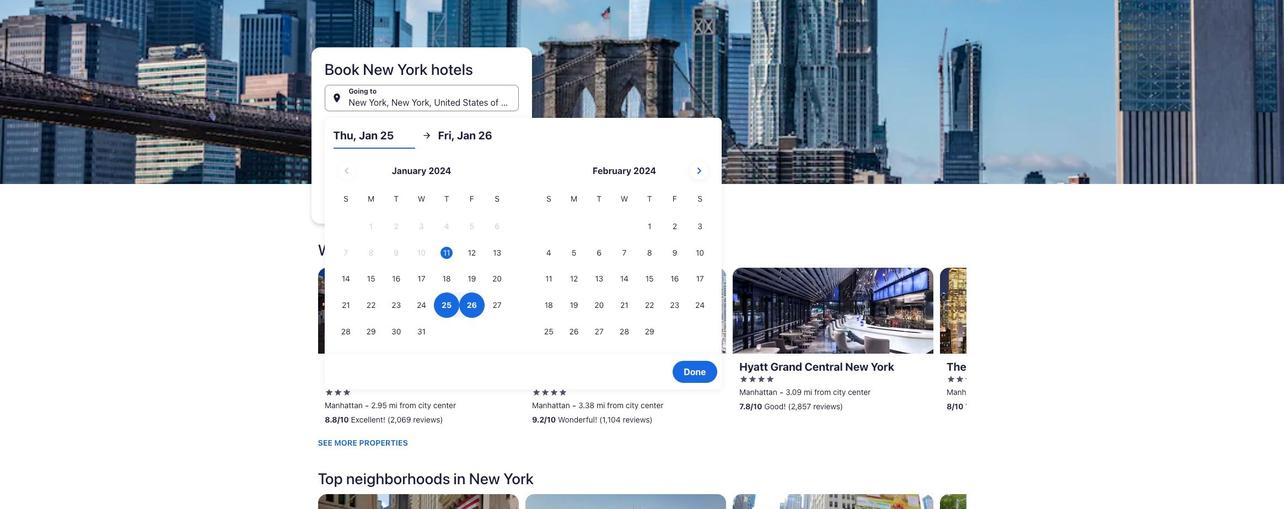 Task type: vqa. For each thing, say whether or not it's contained in the screenshot.
a
no



Task type: locate. For each thing, give the bounding box(es) containing it.
wall street - financial district showing street scenes, an administrative buidling and a city image
[[318, 495, 519, 510]]

hilton garden inn new york times square south image
[[318, 268, 519, 354]]

wizard region
[[0, 0, 1285, 390]]

previous image
[[311, 343, 325, 357]]

xsmall image
[[740, 375, 748, 384], [748, 375, 757, 384], [766, 375, 775, 384], [956, 375, 965, 384], [325, 388, 334, 397], [342, 388, 351, 397], [559, 388, 567, 397]]

the high line park featuring a city, a garden and street scenes image
[[940, 495, 1141, 510]]

xsmall image
[[757, 375, 766, 384], [947, 375, 956, 384], [965, 375, 974, 384], [334, 388, 342, 397], [532, 388, 541, 397], [541, 388, 550, 397], [550, 388, 559, 397]]

midtown featuring a bay or harbor, a sunset and a city image
[[526, 495, 726, 510]]

tempo by hilton new york times square image
[[526, 268, 726, 354]]

application
[[334, 158, 713, 346]]

february 2024 element
[[537, 193, 713, 346]]



Task type: describe. For each thing, give the bounding box(es) containing it.
january 2024 element
[[334, 193, 510, 346]]

new york featuring a city, signage and a high rise building image
[[733, 495, 934, 510]]

hyatt grand central new york image
[[733, 268, 934, 354]]

directional image
[[422, 131, 432, 141]]

new york, new york, united states of america image
[[0, 0, 1285, 184]]

previous month image
[[340, 164, 354, 178]]

application inside wizard "region"
[[334, 158, 713, 346]]

the new yorker a wyndham hotel image
[[940, 268, 1141, 354]]

today element
[[441, 247, 453, 259]]

next image
[[960, 343, 974, 357]]

next month image
[[693, 164, 706, 178]]



